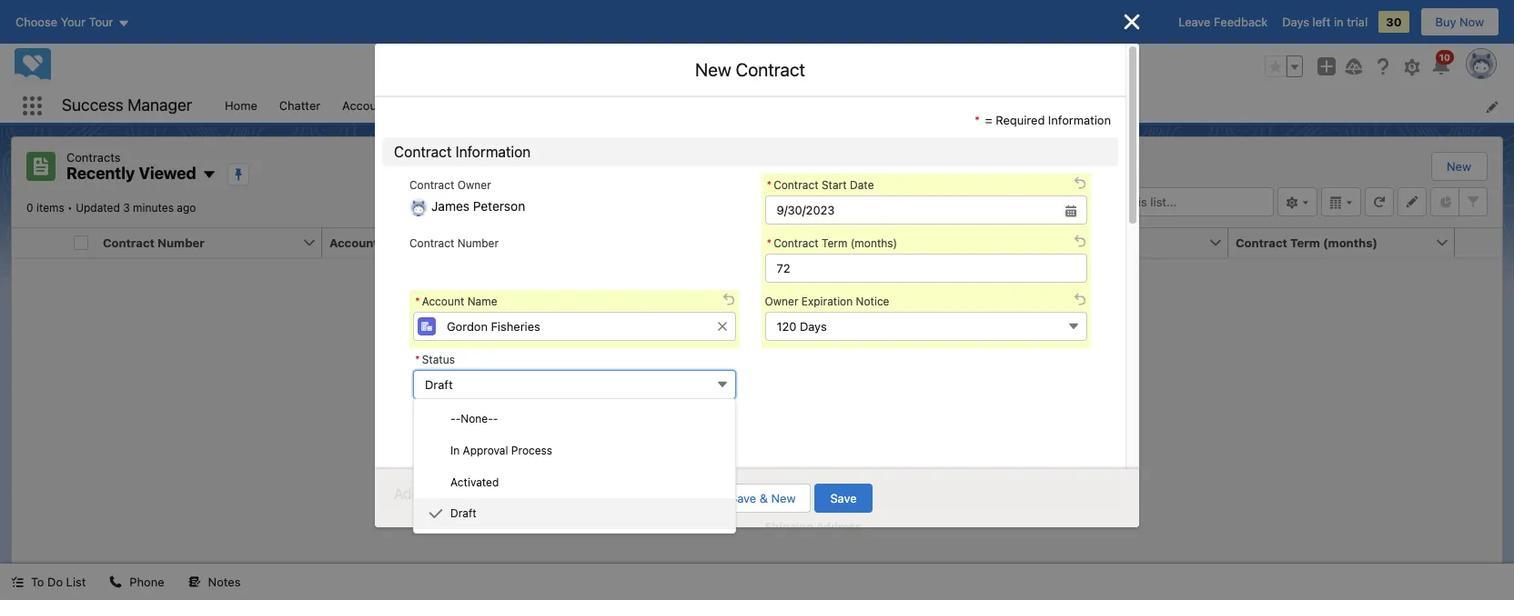 Task type: locate. For each thing, give the bounding box(es) containing it.
0 vertical spatial contracts
[[534, 98, 589, 113]]

0 vertical spatial new
[[695, 59, 731, 80]]

2 vertical spatial information
[[452, 485, 527, 502]]

list view controls image
[[1277, 187, 1317, 216]]

contracts up "updated"
[[66, 150, 121, 165]]

leave
[[1178, 15, 1211, 29]]

group
[[1265, 56, 1303, 77], [765, 173, 1087, 224]]

contract number
[[103, 235, 205, 250], [409, 236, 499, 250]]

success
[[62, 96, 123, 115]]

1 horizontal spatial owner
[[765, 294, 798, 308]]

list box
[[413, 399, 736, 534]]

2 vertical spatial new
[[771, 491, 796, 506]]

new
[[695, 59, 731, 80], [1447, 159, 1471, 174], [771, 491, 796, 506]]

date for contract start date
[[870, 235, 897, 250]]

start
[[822, 178, 847, 192], [837, 235, 867, 250]]

address down save button
[[816, 520, 861, 534]]

number up * account name
[[457, 236, 499, 250]]

Owner Expiration Notice button
[[765, 312, 1087, 341]]

date up notice on the right of page
[[870, 235, 897, 250]]

phone button
[[99, 564, 175, 601]]

contract start date element
[[775, 228, 1013, 258]]

number
[[158, 235, 205, 250], [457, 236, 499, 250]]

save button
[[815, 484, 872, 513]]

start up contract start date
[[822, 178, 847, 192]]

0 horizontal spatial account
[[329, 235, 378, 250]]

* left contract start date
[[767, 236, 772, 250]]

manager
[[128, 96, 192, 115]]

process
[[511, 444, 552, 457]]

account
[[329, 235, 378, 250], [422, 294, 464, 308]]

(months) down display as table image
[[1323, 235, 1377, 250]]

draft down the address information
[[450, 507, 476, 521]]

date inside contract end date button
[[1089, 235, 1116, 250]]

0 vertical spatial owner
[[457, 178, 491, 192]]

0 horizontal spatial new
[[695, 59, 731, 80]]

1 vertical spatial group
[[765, 173, 1087, 224]]

contract end date element
[[1002, 228, 1239, 258]]

2 - from the left
[[456, 412, 461, 426]]

draft option
[[414, 498, 735, 530]]

1 horizontal spatial name
[[467, 294, 497, 308]]

item number image
[[12, 228, 66, 257]]

contract end date button
[[1002, 228, 1208, 257]]

=
[[985, 113, 992, 127]]

address up 'billing' in the bottom of the page
[[394, 485, 448, 502]]

new contract
[[695, 59, 805, 80]]

cell
[[66, 228, 96, 258]]

none-
[[461, 412, 493, 426]]

save & new button
[[714, 484, 811, 513]]

contract number inside button
[[103, 235, 205, 250]]

save for save & new
[[730, 491, 756, 506]]

0 vertical spatial information
[[1048, 113, 1111, 127]]

name down "contract owner"
[[381, 235, 415, 250]]

*
[[974, 113, 980, 127], [767, 178, 772, 192], [767, 236, 772, 250], [415, 294, 420, 308], [415, 353, 420, 366]]

status element
[[549, 228, 786, 258]]

list
[[214, 89, 1514, 123]]

(months)
[[1323, 235, 1377, 250], [850, 236, 897, 250]]

2 horizontal spatial text default image
[[429, 507, 443, 521]]

text default image left to
[[11, 576, 24, 589]]

information down approval
[[452, 485, 527, 502]]

(months) inside contract term (months) button
[[1323, 235, 1377, 250]]

1 horizontal spatial save
[[830, 491, 857, 506]]

1 vertical spatial name
[[467, 294, 497, 308]]

status
[[639, 378, 875, 413]]

contracts list item
[[524, 89, 623, 123]]

phone
[[130, 575, 164, 590]]

* up the * contract term (months)
[[767, 178, 772, 192]]

contracts inside you haven't viewed any contracts recently. try switching list views.
[[771, 379, 825, 393]]

Gordon Fisheries text field
[[413, 312, 736, 341]]

1 vertical spatial new
[[1447, 159, 1471, 174]]

in
[[450, 444, 460, 457]]

date inside group
[[850, 178, 874, 192]]

haven't
[[662, 379, 703, 393]]

0 vertical spatial days
[[1282, 15, 1309, 29]]

0 vertical spatial draft
[[425, 377, 453, 392]]

leave feedback
[[1178, 15, 1268, 29]]

information
[[1048, 113, 1111, 127], [455, 143, 531, 160], [452, 485, 527, 502]]

- left 'none-'
[[450, 412, 456, 426]]

* left =
[[974, 113, 980, 127]]

address down the address information
[[450, 520, 495, 534]]

text default image inside phone button
[[110, 576, 122, 589]]

Search Recently Viewed list view. search field
[[1055, 187, 1274, 216]]

minutes
[[133, 201, 174, 214]]

new inside recently viewed|contracts|list view element
[[1447, 159, 1471, 174]]

2 vertical spatial contracts
[[771, 379, 825, 393]]

1 horizontal spatial contract number
[[409, 236, 499, 250]]

buy now
[[1435, 15, 1484, 29]]

1 vertical spatial owner
[[765, 294, 798, 308]]

action element
[[1455, 228, 1502, 258]]

0 horizontal spatial term
[[822, 236, 847, 250]]

0 horizontal spatial address
[[394, 485, 448, 502]]

draft inside option
[[450, 507, 476, 521]]

1 horizontal spatial number
[[457, 236, 499, 250]]

new right &
[[771, 491, 796, 506]]

* status
[[415, 353, 455, 366]]

account name
[[329, 235, 415, 250]]

text default image
[[188, 576, 201, 589]]

text default image left phone
[[110, 576, 122, 589]]

- up in approval process
[[493, 412, 498, 426]]

contracts
[[534, 98, 589, 113], [66, 150, 121, 165], [771, 379, 825, 393]]

views.
[[788, 396, 822, 411]]

text default image inside draft option
[[429, 507, 443, 521]]

owner down contract information
[[457, 178, 491, 192]]

owner expiration notice
[[765, 294, 889, 308]]

0 horizontal spatial owner
[[457, 178, 491, 192]]

2 horizontal spatial contracts
[[771, 379, 825, 393]]

0 horizontal spatial days
[[800, 319, 827, 333]]

draft
[[425, 377, 453, 392], [450, 507, 476, 521]]

1 vertical spatial contracts
[[66, 150, 121, 165]]

0 horizontal spatial name
[[381, 235, 415, 250]]

0 horizontal spatial contracts
[[66, 150, 121, 165]]

* = required information
[[974, 113, 1111, 127]]

days left in trial
[[1282, 15, 1368, 29]]

chatter link
[[268, 89, 331, 123]]

contacts list item
[[428, 89, 524, 123]]

in approval process
[[450, 444, 552, 457]]

in
[[1334, 15, 1343, 29]]

contract number down minutes
[[103, 235, 205, 250]]

cell inside recently viewed|contracts|list view element
[[66, 228, 96, 258]]

save left &
[[730, 491, 756, 506]]

now
[[1459, 15, 1484, 29]]

contract
[[736, 59, 805, 80], [394, 143, 452, 160], [409, 178, 454, 192], [774, 178, 819, 192], [103, 235, 155, 250], [782, 235, 834, 250], [1009, 235, 1061, 250], [1236, 235, 1287, 250], [409, 236, 454, 250], [774, 236, 819, 250]]

1 vertical spatial information
[[455, 143, 531, 160]]

* for * status
[[415, 353, 420, 366]]

Status, Draft button
[[413, 370, 736, 399]]

1 vertical spatial account
[[422, 294, 464, 308]]

address
[[394, 485, 448, 502], [450, 520, 495, 534], [816, 520, 861, 534]]

1 horizontal spatial text default image
[[110, 576, 122, 589]]

contracts right contacts list item
[[534, 98, 589, 113]]

1 - from the left
[[450, 412, 456, 426]]

group up contract start date element
[[765, 173, 1087, 224]]

you haven't viewed any contracts recently. try switching list views.
[[639, 379, 875, 411]]

* down account name button
[[415, 294, 420, 308]]

status containing you haven't viewed any contracts recently.
[[639, 378, 875, 413]]

1 horizontal spatial (months)
[[1323, 235, 1377, 250]]

* left status
[[415, 353, 420, 366]]

name down account name element
[[467, 294, 497, 308]]

draft down status
[[425, 377, 453, 392]]

information for address information
[[452, 485, 527, 502]]

* for * account name
[[415, 294, 420, 308]]

2 save from the left
[[830, 491, 857, 506]]

start up notice on the right of page
[[837, 235, 867, 250]]

buy now button
[[1420, 7, 1499, 36]]

calendar list item
[[623, 89, 718, 123]]

days left left
[[1282, 15, 1309, 29]]

term
[[1290, 235, 1320, 250], [822, 236, 847, 250]]

list
[[768, 396, 784, 411]]

address information
[[394, 485, 527, 502]]

contracts link
[[524, 89, 600, 123]]

1 save from the left
[[730, 491, 756, 506]]

* for * contract term (months)
[[767, 236, 772, 250]]

30
[[1386, 15, 1402, 29]]

trial
[[1347, 15, 1368, 29]]

term up expiration
[[822, 236, 847, 250]]

1 horizontal spatial term
[[1290, 235, 1320, 250]]

save up shipping address
[[830, 491, 857, 506]]

do
[[47, 575, 63, 590]]

None search field
[[1055, 187, 1274, 216]]

text default image down the address information
[[429, 507, 443, 521]]

0 horizontal spatial group
[[765, 173, 1087, 224]]

information right required
[[1048, 113, 1111, 127]]

1 horizontal spatial group
[[1265, 56, 1303, 77]]

date
[[850, 178, 874, 192], [870, 235, 897, 250], [1089, 235, 1116, 250]]

0 horizontal spatial number
[[158, 235, 205, 250]]

contracts up views.
[[771, 379, 825, 393]]

1 horizontal spatial days
[[1282, 15, 1309, 29]]

recently.
[[828, 379, 875, 393]]

group down days left in trial
[[1265, 56, 1303, 77]]

text default image inside to do list button
[[11, 576, 24, 589]]

date up contract start date button
[[850, 178, 874, 192]]

recently
[[66, 164, 135, 183]]

3 - from the left
[[493, 412, 498, 426]]

new up calendar list item
[[695, 59, 731, 80]]

days right 120
[[800, 319, 827, 333]]

list containing home
[[214, 89, 1514, 123]]

information down contacts list item
[[455, 143, 531, 160]]

3
[[123, 201, 130, 214]]

* inside group
[[767, 178, 772, 192]]

- up in on the bottom left of the page
[[456, 412, 461, 426]]

None text field
[[765, 253, 1087, 283]]

date right end
[[1089, 235, 1116, 250]]

accounts list item
[[331, 89, 428, 123]]

calendar link
[[623, 89, 694, 123]]

try
[[692, 396, 709, 411]]

name
[[381, 235, 415, 250], [467, 294, 497, 308]]

recently viewed|contracts|list view element
[[11, 136, 1503, 564]]

2 horizontal spatial address
[[816, 520, 861, 534]]

0 vertical spatial name
[[381, 235, 415, 250]]

(months) up notice on the right of page
[[850, 236, 897, 250]]

billing address
[[413, 520, 495, 534]]

* for * contract start date
[[767, 178, 772, 192]]

0 vertical spatial account
[[329, 235, 378, 250]]

information for contract information
[[455, 143, 531, 160]]

date inside contract start date button
[[870, 235, 897, 250]]

1 vertical spatial days
[[800, 319, 827, 333]]

* contract term (months)
[[767, 236, 897, 250]]

1 vertical spatial draft
[[450, 507, 476, 521]]

number down 'ago'
[[158, 235, 205, 250]]

1 horizontal spatial contracts
[[534, 98, 589, 113]]

home link
[[214, 89, 268, 123]]

you
[[639, 379, 659, 393]]

1 horizontal spatial address
[[450, 520, 495, 534]]

name inside button
[[381, 235, 415, 250]]

0 horizontal spatial save
[[730, 491, 756, 506]]

0 horizontal spatial text default image
[[11, 576, 24, 589]]

* for * = required information
[[974, 113, 980, 127]]

recently viewed
[[66, 164, 196, 183]]

None text field
[[765, 195, 1087, 224]]

new up action image
[[1447, 159, 1471, 174]]

owner up 120
[[765, 294, 798, 308]]

contract number up * account name
[[409, 236, 499, 250]]

text default image
[[429, 507, 443, 521], [11, 576, 24, 589], [110, 576, 122, 589]]

address for billing address
[[450, 520, 495, 534]]

approval
[[463, 444, 508, 457]]

term down list view controls icon
[[1290, 235, 1320, 250]]

feedback
[[1214, 15, 1268, 29]]

new for new
[[1447, 159, 1471, 174]]

1 vertical spatial start
[[837, 235, 867, 250]]

accounts link
[[331, 89, 405, 123]]

2 horizontal spatial new
[[1447, 159, 1471, 174]]

0 horizontal spatial contract number
[[103, 235, 205, 250]]

to
[[31, 575, 44, 590]]

left
[[1313, 15, 1331, 29]]

chatter
[[279, 98, 320, 113]]



Task type: vqa. For each thing, say whether or not it's contained in the screenshot.
Manage within Get Started with the Your Account App Manage your licenses, renewals, contracts, and more with the Your Account app.
no



Task type: describe. For each thing, give the bounding box(es) containing it.
status
[[422, 353, 455, 366]]

text default image for to do list
[[11, 576, 24, 589]]

any
[[748, 379, 767, 393]]

contacts link
[[428, 89, 500, 123]]

viewed
[[139, 164, 196, 183]]

notes
[[208, 575, 241, 590]]

price
[[413, 411, 439, 424]]

* contract start date
[[767, 178, 874, 192]]

group containing *
[[765, 173, 1087, 224]]

required
[[996, 113, 1045, 127]]

contract owner
[[409, 178, 491, 192]]

0 items • updated 3 minutes ago
[[26, 201, 196, 214]]

0 horizontal spatial (months)
[[850, 236, 897, 250]]

contract start date button
[[775, 228, 982, 257]]

items
[[36, 201, 64, 214]]

billing
[[413, 520, 447, 534]]

contract term (months) element
[[1228, 228, 1466, 258]]

cancel button
[[642, 484, 711, 513]]

new for new contract
[[695, 59, 731, 80]]

list
[[66, 575, 86, 590]]

none search field inside recently viewed|contracts|list view element
[[1055, 187, 1274, 216]]

book
[[442, 411, 468, 424]]

date for contract end date
[[1089, 235, 1116, 250]]

account inside button
[[329, 235, 378, 250]]

buy
[[1435, 15, 1456, 29]]

contract number element
[[96, 228, 333, 258]]

contract end date
[[1009, 235, 1116, 250]]

contract start date
[[782, 235, 897, 250]]

120
[[777, 319, 796, 333]]

accounts
[[342, 98, 394, 113]]

draft inside button
[[425, 377, 453, 392]]

&
[[759, 491, 768, 506]]

display as table image
[[1321, 187, 1361, 216]]

contract term (months) button
[[1228, 228, 1435, 257]]

to do list
[[31, 575, 86, 590]]

120 days
[[777, 319, 827, 333]]

notice
[[856, 294, 889, 308]]

address for shipping address
[[816, 520, 861, 534]]

action image
[[1455, 228, 1502, 257]]

to do list button
[[0, 564, 97, 601]]

shipping
[[765, 520, 813, 534]]

end
[[1064, 235, 1086, 250]]

contract term (months)
[[1236, 235, 1377, 250]]

notes button
[[177, 564, 252, 601]]

contract inside group
[[774, 178, 819, 192]]

* account name
[[415, 294, 497, 308]]

1 horizontal spatial new
[[771, 491, 796, 506]]

switching
[[713, 396, 765, 411]]

recently viewed status
[[26, 201, 76, 214]]

--none--
[[450, 412, 498, 426]]

contracts image
[[26, 152, 56, 181]]

text default image for phone
[[110, 576, 122, 589]]

contract inside button
[[1236, 235, 1287, 250]]

contacts
[[439, 98, 489, 113]]

days inside owner expiration notice button
[[800, 319, 827, 333]]

0 vertical spatial group
[[1265, 56, 1303, 77]]

inverse image
[[1121, 11, 1143, 33]]

new button
[[1432, 153, 1486, 180]]

updated
[[76, 201, 120, 214]]

1 horizontal spatial account
[[422, 294, 464, 308]]

term inside button
[[1290, 235, 1320, 250]]

•
[[67, 201, 73, 214]]

shipping address
[[765, 520, 861, 534]]

viewed
[[706, 379, 745, 393]]

text default image for draft
[[429, 507, 443, 521]]

activated
[[450, 475, 499, 489]]

save for save
[[830, 491, 857, 506]]

price book
[[413, 411, 468, 424]]

cancel
[[657, 491, 695, 506]]

list box containing --none--
[[413, 399, 736, 534]]

expiration
[[801, 294, 853, 308]]

ago
[[177, 201, 196, 214]]

calendar
[[634, 98, 684, 113]]

item number element
[[12, 228, 66, 258]]

leave feedback link
[[1178, 15, 1268, 29]]

success manager
[[62, 96, 192, 115]]

account name button
[[322, 228, 529, 257]]

account name element
[[322, 228, 549, 258]]

0
[[26, 201, 33, 214]]

start inside button
[[837, 235, 867, 250]]

0 vertical spatial start
[[822, 178, 847, 192]]

save & new
[[730, 491, 796, 506]]

number inside button
[[158, 235, 205, 250]]

contracts inside list item
[[534, 98, 589, 113]]

home
[[225, 98, 257, 113]]

contract information
[[394, 143, 531, 160]]



